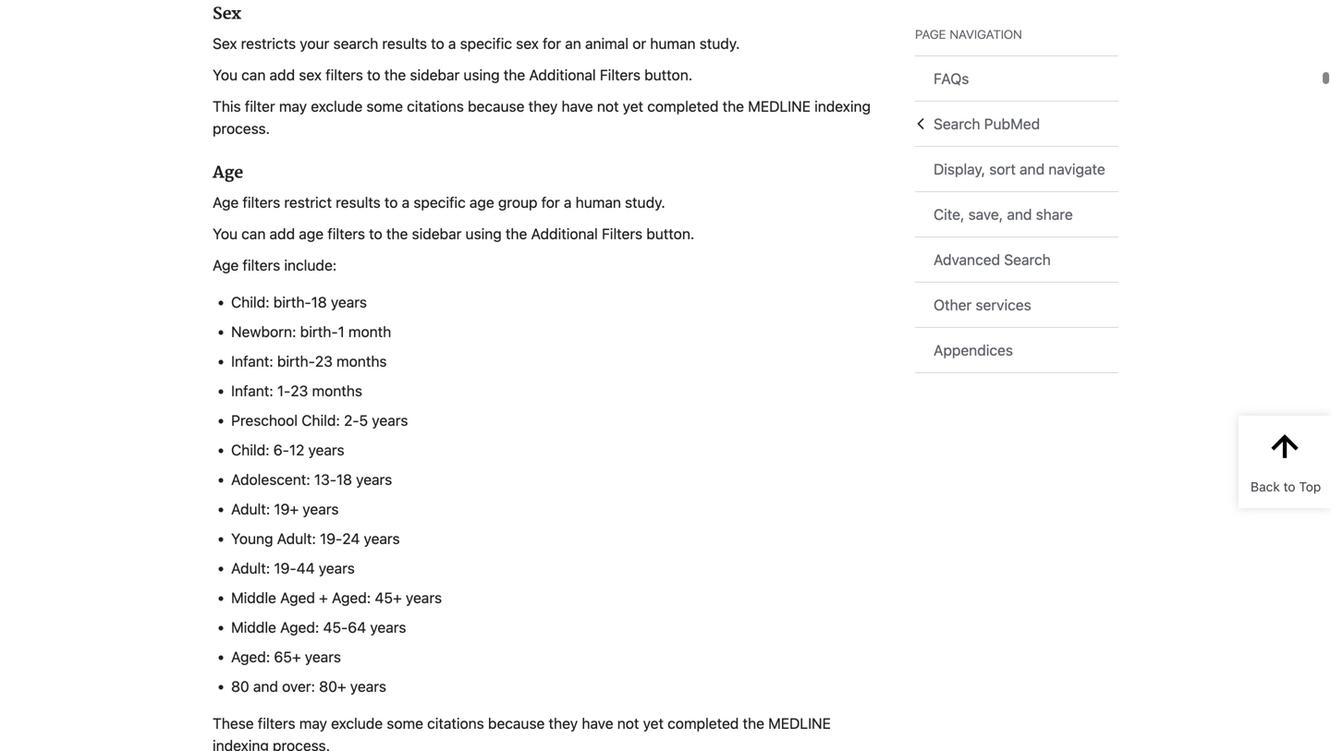 Task type: describe. For each thing, give the bounding box(es) containing it.
page navigation
[[916, 25, 1023, 42]]

some for filter
[[367, 98, 403, 115]]

months for infant: 1-23 months
[[312, 383, 363, 400]]

23 for 1-
[[291, 383, 308, 400]]

1-
[[277, 383, 291, 400]]

back to top
[[1251, 480, 1322, 495]]

1 vertical spatial sex
[[299, 66, 322, 84]]

18 for birth-
[[311, 294, 327, 311]]

1 vertical spatial child:
[[302, 412, 340, 430]]

cite, save, and share link
[[916, 192, 1119, 237]]

group
[[498, 194, 538, 212]]

may for filters
[[299, 716, 327, 733]]

1 vertical spatial adult:
[[277, 531, 316, 548]]

years right 24
[[364, 531, 400, 548]]

exclude for filters
[[331, 716, 383, 733]]

+
[[319, 590, 328, 607]]

adult: 19-44 years
[[231, 560, 355, 578]]

medline for these filters may exclude some citations because they have not yet completed the medline indexing process.
[[769, 716, 831, 733]]

not for this filter may exclude some citations because they have not yet completed the medline       indexing process.
[[597, 98, 619, 115]]

include:
[[284, 257, 337, 274]]

and for navigate
[[1020, 160, 1045, 178]]

indexing for these filters may exclude some citations because they have not yet completed the medline indexing process.
[[213, 738, 269, 752]]

you can add age filters to the sidebar using the additional filters button.
[[213, 225, 695, 243]]

you for you can add age filters to the sidebar using the additional filters button.
[[213, 225, 238, 243]]

0 vertical spatial sex
[[516, 35, 539, 52]]

appendices
[[934, 342, 1014, 359]]

0 horizontal spatial a
[[402, 194, 410, 212]]

appendices link
[[916, 328, 1119, 373]]

65+
[[274, 649, 301, 667]]

other services
[[934, 296, 1032, 314]]

infant: for infant: 1-23 months
[[231, 383, 274, 400]]

5
[[359, 412, 368, 430]]

0 horizontal spatial 19-
[[274, 560, 297, 578]]

because for filters
[[488, 716, 545, 733]]

aged
[[280, 590, 315, 607]]

they for filters
[[549, 716, 578, 733]]

cite, save, and share
[[934, 206, 1074, 223]]

faqs link
[[916, 56, 1119, 101]]

the inside 'this filter may exclude some citations because they have not yet completed the medline       indexing process.'
[[723, 98, 745, 115]]

display, sort and navigate
[[934, 160, 1106, 178]]

using for age
[[466, 225, 502, 243]]

process. for filter
[[213, 120, 270, 137]]

you for you can add sex filters to the sidebar using the additional filters button.
[[213, 66, 238, 84]]

completed for this filter may exclude some citations because they have not yet completed the medline       indexing process.
[[648, 98, 719, 115]]

animal
[[585, 35, 629, 52]]

0 horizontal spatial human
[[576, 194, 621, 212]]

add for sex
[[270, 66, 295, 84]]

advanced
[[934, 251, 1001, 269]]

1 vertical spatial results
[[336, 194, 381, 212]]

child: birth-18 years
[[231, 294, 367, 311]]

button. for you can add age filters to the sidebar using the additional filters button.
[[647, 225, 695, 243]]

other
[[934, 296, 972, 314]]

search pubmed
[[934, 115, 1041, 133]]

search pubmed link
[[916, 102, 1119, 146]]

months for infant: birth-23 months
[[337, 353, 387, 371]]

citations for filters
[[427, 716, 484, 733]]

1 vertical spatial search
[[1005, 251, 1051, 269]]

to up you can add age filters to the sidebar using the additional filters button. on the top of the page
[[385, 194, 398, 212]]

services
[[976, 296, 1032, 314]]

years down 13-
[[303, 501, 339, 519]]

adult: for 19-
[[231, 560, 270, 578]]

1
[[338, 323, 345, 341]]

birth- for 18
[[274, 294, 311, 311]]

back
[[1251, 480, 1281, 495]]

these
[[213, 716, 254, 733]]

filter
[[245, 98, 275, 115]]

80+
[[319, 679, 347, 696]]

page
[[916, 25, 947, 42]]

44
[[297, 560, 315, 578]]

2 horizontal spatial aged:
[[332, 590, 371, 607]]

to inside back to top button
[[1284, 480, 1296, 495]]

adult: 19+ years
[[231, 501, 339, 519]]

other services link
[[916, 283, 1119, 327]]

month
[[349, 323, 392, 341]]

19+
[[274, 501, 299, 519]]

child: 6-12 years
[[231, 442, 345, 459]]

navigation
[[950, 25, 1023, 42]]

an
[[565, 35, 582, 52]]

back to top button
[[1239, 416, 1332, 509]]

preschool child: 2-5 years
[[231, 412, 408, 430]]

age for age
[[213, 163, 243, 183]]

2 vertical spatial and
[[253, 679, 278, 696]]

years right 13-
[[356, 471, 392, 489]]

45+
[[375, 590, 402, 607]]

sort
[[990, 160, 1016, 178]]

sex for sex
[[213, 4, 241, 24]]

and for share
[[1008, 206, 1033, 223]]

over:
[[282, 679, 315, 696]]

restricts
[[241, 35, 296, 52]]

display, sort and navigate link
[[916, 147, 1119, 191]]

adult: for 19+
[[231, 501, 270, 519]]

years up middle aged + aged: 45+ years
[[319, 560, 355, 578]]

age for age filters restrict results to a specific age group for a human study.
[[213, 194, 239, 212]]

exclude for filter
[[311, 98, 363, 115]]

64
[[348, 619, 366, 637]]

faqs
[[934, 70, 970, 87]]

because for filter
[[468, 98, 525, 115]]

sex for sex restricts your search results to a specific sex for an animal or human study.
[[213, 35, 237, 52]]

80 and over: 80+ years
[[231, 679, 387, 696]]

sidebar for age
[[412, 225, 462, 243]]

citations for filter
[[407, 98, 464, 115]]

6-
[[274, 442, 289, 459]]

0 vertical spatial search
[[934, 115, 981, 133]]

13-
[[314, 471, 337, 489]]

0 horizontal spatial aged:
[[231, 649, 270, 667]]

middle aged + aged: 45+ years
[[231, 590, 442, 607]]

filters for include:
[[243, 257, 280, 274]]

1 horizontal spatial age
[[470, 194, 495, 212]]

aged: 65+ years
[[231, 649, 341, 667]]



Task type: vqa. For each thing, say whether or not it's contained in the screenshot.
some to the top
yes



Task type: locate. For each thing, give the bounding box(es) containing it.
using down group
[[466, 225, 502, 243]]

a right group
[[564, 194, 572, 212]]

filters down over:
[[258, 716, 296, 733]]

0 vertical spatial 23
[[315, 353, 333, 371]]

filters up the include:
[[328, 225, 365, 243]]

child: left 6-
[[231, 442, 270, 459]]

1 horizontal spatial human
[[651, 35, 696, 52]]

exclude inside these filters may exclude some citations because they have not yet completed the medline indexing process.
[[331, 716, 383, 733]]

1 vertical spatial and
[[1008, 206, 1033, 223]]

1 vertical spatial 18
[[337, 471, 352, 489]]

1 vertical spatial aged:
[[280, 619, 319, 637]]

0 vertical spatial medline
[[748, 98, 811, 115]]

search down the cite, save, and share link
[[1005, 251, 1051, 269]]

button.
[[645, 66, 693, 84], [647, 225, 695, 243]]

1 vertical spatial add
[[270, 225, 295, 243]]

0 horizontal spatial age
[[299, 225, 324, 243]]

child: for child: 6-12 years
[[231, 442, 270, 459]]

age left group
[[470, 194, 495, 212]]

add up age filters include:
[[270, 225, 295, 243]]

adolescent: 13-18 years
[[231, 471, 392, 489]]

medline for this filter may exclude some citations because they have not yet completed the medline       indexing process.
[[748, 98, 811, 115]]

middle
[[231, 590, 276, 607], [231, 619, 276, 637]]

filters
[[600, 66, 641, 84], [602, 225, 643, 243]]

infant: down newborn:
[[231, 353, 274, 371]]

age up newborn:
[[213, 257, 239, 274]]

1 vertical spatial 23
[[291, 383, 308, 400]]

filters inside these filters may exclude some citations because they have not yet completed the medline indexing process.
[[258, 716, 296, 733]]

1 vertical spatial can
[[242, 225, 266, 243]]

0 vertical spatial indexing
[[815, 98, 871, 115]]

process. inside these filters may exclude some citations because they have not yet completed the medline indexing process.
[[273, 738, 330, 752]]

infant: birth-23 months
[[231, 353, 387, 371]]

1 vertical spatial not
[[618, 716, 640, 733]]

0 vertical spatial adult:
[[231, 501, 270, 519]]

0 vertical spatial filters
[[600, 66, 641, 84]]

young adult: 19-24 years
[[231, 531, 400, 548]]

23
[[315, 353, 333, 371], [291, 383, 308, 400]]

some
[[367, 98, 403, 115], [387, 716, 424, 733]]

0 vertical spatial process.
[[213, 120, 270, 137]]

some for filters
[[387, 716, 424, 733]]

birth- up infant: birth-23 months
[[300, 323, 338, 341]]

0 vertical spatial some
[[367, 98, 403, 115]]

for for group
[[542, 194, 560, 212]]

additional
[[529, 66, 596, 84], [531, 225, 598, 243]]

yet
[[623, 98, 644, 115], [643, 716, 664, 733]]

age for age filters include:
[[213, 257, 239, 274]]

years right 12
[[308, 442, 345, 459]]

0 vertical spatial human
[[651, 35, 696, 52]]

birth- for 23
[[277, 353, 315, 371]]

some inside 'this filter may exclude some citations because they have not yet completed the medline       indexing process.'
[[367, 98, 403, 115]]

additional down an
[[529, 66, 596, 84]]

medline inside 'this filter may exclude some citations because they have not yet completed the medline       indexing process.'
[[748, 98, 811, 115]]

the inside these filters may exclude some citations because they have not yet completed the medline indexing process.
[[743, 716, 765, 733]]

0 vertical spatial they
[[529, 98, 558, 115]]

filters for you can add age filters to the sidebar using the additional filters button.
[[602, 225, 643, 243]]

1 vertical spatial using
[[466, 225, 502, 243]]

because inside 'this filter may exclude some citations because they have not yet completed the medline       indexing process.'
[[468, 98, 525, 115]]

results
[[382, 35, 427, 52], [336, 194, 381, 212]]

1 vertical spatial filters
[[602, 225, 643, 243]]

age filters restrict results to a specific age group for a human study.
[[213, 194, 666, 212]]

0 vertical spatial child:
[[231, 294, 270, 311]]

have for this filter may exclude some citations because they have not yet completed the medline       indexing process.
[[562, 98, 593, 115]]

exclude inside 'this filter may exclude some citations because they have not yet completed the medline       indexing process.'
[[311, 98, 363, 115]]

have inside these filters may exclude some citations because they have not yet completed the medline indexing process.
[[582, 716, 614, 733]]

0 horizontal spatial process.
[[213, 120, 270, 137]]

may down 80 and over: 80+ years
[[299, 716, 327, 733]]

2 vertical spatial birth-
[[277, 353, 315, 371]]

can for you can add sex filters to the sidebar using the additional filters button.
[[242, 66, 266, 84]]

0 horizontal spatial sex
[[299, 66, 322, 84]]

advanced search
[[934, 251, 1051, 269]]

2 age from the top
[[213, 194, 239, 212]]

they inside 'this filter may exclude some citations because they have not yet completed the medline       indexing process.'
[[529, 98, 558, 115]]

filters for may
[[258, 716, 296, 733]]

2 middle from the top
[[231, 619, 276, 637]]

adult: up young
[[231, 501, 270, 519]]

to for search
[[431, 35, 445, 52]]

1 vertical spatial 19-
[[274, 560, 297, 578]]

completed inside 'this filter may exclude some citations because they have not yet completed the medline       indexing process.'
[[648, 98, 719, 115]]

adult: down young
[[231, 560, 270, 578]]

1 middle from the top
[[231, 590, 276, 607]]

process. down this on the top left of page
[[213, 120, 270, 137]]

2 vertical spatial aged:
[[231, 649, 270, 667]]

middle up aged: 65+ years
[[231, 619, 276, 637]]

sidebar down age filters restrict results to a specific age group for a human study.
[[412, 225, 462, 243]]

years down middle aged: 45-64 years
[[305, 649, 341, 667]]

2 you from the top
[[213, 225, 238, 243]]

sidebar
[[410, 66, 460, 84], [412, 225, 462, 243]]

infant: left 1-
[[231, 383, 274, 400]]

23 down newborn: birth-1 month on the top of the page
[[315, 353, 333, 371]]

sidebar down the sex restricts your search results to a specific sex for an animal or human study.
[[410, 66, 460, 84]]

0 vertical spatial using
[[464, 66, 500, 84]]

years right 80+
[[350, 679, 387, 696]]

middle left aged
[[231, 590, 276, 607]]

using for sex
[[464, 66, 500, 84]]

advanced search link
[[916, 238, 1119, 282]]

for for sex
[[543, 35, 562, 52]]

you up age filters include:
[[213, 225, 238, 243]]

your
[[300, 35, 330, 52]]

middle for middle aged + aged: 45+ years
[[231, 590, 276, 607]]

age up age filters include:
[[213, 194, 239, 212]]

years down 45+
[[370, 619, 406, 637]]

filters for restrict
[[243, 194, 280, 212]]

infant: 1-23 months
[[231, 383, 363, 400]]

0 horizontal spatial study.
[[625, 194, 666, 212]]

additional down group
[[531, 225, 598, 243]]

0 vertical spatial for
[[543, 35, 562, 52]]

not
[[597, 98, 619, 115], [618, 716, 640, 733]]

0 vertical spatial you
[[213, 66, 238, 84]]

1 vertical spatial middle
[[231, 619, 276, 637]]

1 you from the top
[[213, 66, 238, 84]]

1 horizontal spatial sex
[[516, 35, 539, 52]]

45-
[[323, 619, 348, 637]]

0 vertical spatial sidebar
[[410, 66, 460, 84]]

18 up 24
[[337, 471, 352, 489]]

0 horizontal spatial search
[[934, 115, 981, 133]]

may inside 'this filter may exclude some citations because they have not yet completed the medline       indexing process.'
[[279, 98, 307, 115]]

add down restricts
[[270, 66, 295, 84]]

yet for this filter may exclude some citations because they have not yet completed the medline       indexing process.
[[623, 98, 644, 115]]

to for age
[[369, 225, 383, 243]]

human
[[651, 35, 696, 52], [576, 194, 621, 212]]

sidebar for sex
[[410, 66, 460, 84]]

years right "5"
[[372, 412, 408, 430]]

specific
[[460, 35, 512, 52], [414, 194, 466, 212]]

2 infant: from the top
[[231, 383, 274, 400]]

1 vertical spatial infant:
[[231, 383, 274, 400]]

2-
[[344, 412, 359, 430]]

1 horizontal spatial results
[[382, 35, 427, 52]]

birth-
[[274, 294, 311, 311], [300, 323, 338, 341], [277, 353, 315, 371]]

results right restrict
[[336, 194, 381, 212]]

1 vertical spatial months
[[312, 383, 363, 400]]

study.
[[700, 35, 740, 52], [625, 194, 666, 212]]

sex
[[516, 35, 539, 52], [299, 66, 322, 84]]

aged: up 80
[[231, 649, 270, 667]]

months down month
[[337, 353, 387, 371]]

add for age
[[270, 225, 295, 243]]

1 vertical spatial button.
[[647, 225, 695, 243]]

1 vertical spatial specific
[[414, 194, 466, 212]]

yet for these filters may exclude some citations because they have not yet completed the medline indexing process.
[[643, 716, 664, 733]]

filters
[[326, 66, 363, 84], [243, 194, 280, 212], [328, 225, 365, 243], [243, 257, 280, 274], [258, 716, 296, 733]]

0 vertical spatial and
[[1020, 160, 1045, 178]]

sex left restricts
[[213, 35, 237, 52]]

24
[[342, 531, 360, 548]]

they for filter
[[529, 98, 558, 115]]

0 vertical spatial aged:
[[332, 590, 371, 607]]

indexing inside 'this filter may exclude some citations because they have not yet completed the medline       indexing process.'
[[815, 98, 871, 115]]

child: up newborn:
[[231, 294, 270, 311]]

years right 45+
[[406, 590, 442, 607]]

middle aged: 45-64 years
[[231, 619, 406, 637]]

19- up aged
[[274, 560, 297, 578]]

restrict
[[284, 194, 332, 212]]

19-
[[320, 531, 342, 548], [274, 560, 297, 578]]

months up 2-
[[312, 383, 363, 400]]

button. for you can add sex filters to the sidebar using the additional filters button.
[[645, 66, 693, 84]]

have inside 'this filter may exclude some citations because they have not yet completed the medline       indexing process.'
[[562, 98, 593, 115]]

1 vertical spatial human
[[576, 194, 621, 212]]

filters for you can add sex filters to the sidebar using the additional filters button.
[[600, 66, 641, 84]]

the
[[385, 66, 406, 84], [504, 66, 526, 84], [723, 98, 745, 115], [387, 225, 408, 243], [506, 225, 528, 243], [743, 716, 765, 733]]

19- up adult: 19-44 years
[[320, 531, 342, 548]]

12
[[289, 442, 305, 459]]

child: for child: birth-18 years
[[231, 294, 270, 311]]

3 age from the top
[[213, 257, 239, 274]]

specific up "you can add sex filters to the sidebar using the additional filters button."
[[460, 35, 512, 52]]

have
[[562, 98, 593, 115], [582, 716, 614, 733]]

1 sex from the top
[[213, 4, 241, 24]]

a up "you can add sex filters to the sidebar using the additional filters button."
[[449, 35, 456, 52]]

newborn: birth-1 month
[[231, 323, 392, 341]]

additional for you can add sex filters to the sidebar using the additional filters button.
[[529, 66, 596, 84]]

1 horizontal spatial a
[[449, 35, 456, 52]]

and right save,
[[1008, 206, 1033, 223]]

exclude down 80+
[[331, 716, 383, 733]]

23 down infant: birth-23 months
[[291, 383, 308, 400]]

you up this on the top left of page
[[213, 66, 238, 84]]

results right the search
[[382, 35, 427, 52]]

process.
[[213, 120, 270, 137], [273, 738, 330, 752]]

1 vertical spatial age
[[299, 225, 324, 243]]

search
[[934, 115, 981, 133], [1005, 251, 1051, 269]]

medline inside these filters may exclude some citations because they have not yet completed the medline indexing process.
[[769, 716, 831, 733]]

0 vertical spatial study.
[[700, 35, 740, 52]]

0 horizontal spatial indexing
[[213, 738, 269, 752]]

for left an
[[543, 35, 562, 52]]

1 vertical spatial medline
[[769, 716, 831, 733]]

to for sex
[[367, 66, 381, 84]]

1 horizontal spatial 19-
[[320, 531, 342, 548]]

cite,
[[934, 206, 965, 223]]

top
[[1300, 480, 1322, 495]]

because inside these filters may exclude some citations because they have not yet completed the medline indexing process.
[[488, 716, 545, 733]]

share
[[1036, 206, 1074, 223]]

citations inside these filters may exclude some citations because they have not yet completed the medline indexing process.
[[427, 716, 484, 733]]

0 vertical spatial may
[[279, 98, 307, 115]]

process. inside 'this filter may exclude some citations because they have not yet completed the medline       indexing process.'
[[213, 120, 270, 137]]

1 add from the top
[[270, 66, 295, 84]]

0 vertical spatial middle
[[231, 590, 276, 607]]

0 vertical spatial button.
[[645, 66, 693, 84]]

indexing for this filter may exclude some citations because they have not yet completed the medline       indexing process.
[[815, 98, 871, 115]]

filters left restrict
[[243, 194, 280, 212]]

0 vertical spatial infant:
[[231, 353, 274, 371]]

young
[[231, 531, 273, 548]]

0 vertical spatial results
[[382, 35, 427, 52]]

process. for filters
[[273, 738, 330, 752]]

0 vertical spatial specific
[[460, 35, 512, 52]]

yet inside these filters may exclude some citations because they have not yet completed the medline indexing process.
[[643, 716, 664, 733]]

filters down the search
[[326, 66, 363, 84]]

process. down over:
[[273, 738, 330, 752]]

and
[[1020, 160, 1045, 178], [1008, 206, 1033, 223], [253, 679, 278, 696]]

additional for you can add age filters to the sidebar using the additional filters button.
[[531, 225, 598, 243]]

1 age from the top
[[213, 163, 243, 183]]

infant: for infant: birth-23 months
[[231, 353, 274, 371]]

0 vertical spatial have
[[562, 98, 593, 115]]

have for these filters may exclude some citations because they have not yet completed the medline indexing process.
[[582, 716, 614, 733]]

a up you can add age filters to the sidebar using the additional filters button. on the top of the page
[[402, 194, 410, 212]]

birth- for 1
[[300, 323, 338, 341]]

sex left an
[[516, 35, 539, 52]]

age down this on the top left of page
[[213, 163, 243, 183]]

birth- up newborn: birth-1 month on the top of the page
[[274, 294, 311, 311]]

aged: down aged
[[280, 619, 319, 637]]

2 horizontal spatial a
[[564, 194, 572, 212]]

may
[[279, 98, 307, 115], [299, 716, 327, 733]]

exclude down the search
[[311, 98, 363, 115]]

and inside 'display, sort and navigate' link
[[1020, 160, 1045, 178]]

infant:
[[231, 353, 274, 371], [231, 383, 274, 400]]

preschool
[[231, 412, 298, 430]]

human right group
[[576, 194, 621, 212]]

indexing inside these filters may exclude some citations because they have not yet completed the medline indexing process.
[[213, 738, 269, 752]]

2 sex from the top
[[213, 35, 237, 52]]

1 horizontal spatial process.
[[273, 738, 330, 752]]

newborn:
[[231, 323, 296, 341]]

2 can from the top
[[242, 225, 266, 243]]

0 vertical spatial can
[[242, 66, 266, 84]]

middle for middle aged: 45-64 years
[[231, 619, 276, 637]]

add
[[270, 66, 295, 84], [270, 225, 295, 243]]

1 horizontal spatial aged:
[[280, 619, 319, 637]]

0 vertical spatial add
[[270, 66, 295, 84]]

aged: right +
[[332, 590, 371, 607]]

0 vertical spatial yet
[[623, 98, 644, 115]]

1 vertical spatial citations
[[427, 716, 484, 733]]

filters left the include:
[[243, 257, 280, 274]]

and right sort
[[1020, 160, 1045, 178]]

0 vertical spatial because
[[468, 98, 525, 115]]

human right 'or'
[[651, 35, 696, 52]]

2 vertical spatial adult:
[[231, 560, 270, 578]]

1 vertical spatial additional
[[531, 225, 598, 243]]

1 horizontal spatial 23
[[315, 353, 333, 371]]

2 add from the top
[[270, 225, 295, 243]]

navigate
[[1049, 160, 1106, 178]]

18 for 13-
[[337, 471, 352, 489]]

and inside the cite, save, and share link
[[1008, 206, 1033, 223]]

for right group
[[542, 194, 560, 212]]

can for you can add age filters to the sidebar using the additional filters button.
[[242, 225, 266, 243]]

save,
[[969, 206, 1004, 223]]

1 horizontal spatial search
[[1005, 251, 1051, 269]]

adult: up adult: 19-44 years
[[277, 531, 316, 548]]

1 vertical spatial completed
[[668, 716, 739, 733]]

months
[[337, 353, 387, 371], [312, 383, 363, 400]]

1 infant: from the top
[[231, 353, 274, 371]]

2 vertical spatial child:
[[231, 442, 270, 459]]

this filter may exclude some citations because they have not yet completed the medline       indexing process.
[[213, 98, 871, 137]]

1 vertical spatial you
[[213, 225, 238, 243]]

may inside these filters may exclude some citations because they have not yet completed the medline indexing process.
[[299, 716, 327, 733]]

years up "1"
[[331, 294, 367, 311]]

child: left 2-
[[302, 412, 340, 430]]

18
[[311, 294, 327, 311], [337, 471, 352, 489]]

1 vertical spatial exclude
[[331, 716, 383, 733]]

0 horizontal spatial 23
[[291, 383, 308, 400]]

specific up you can add age filters to the sidebar using the additional filters button. on the top of the page
[[414, 194, 466, 212]]

indexing
[[815, 98, 871, 115], [213, 738, 269, 752]]

1 horizontal spatial study.
[[700, 35, 740, 52]]

search
[[333, 35, 379, 52]]

0 horizontal spatial 18
[[311, 294, 327, 311]]

they inside these filters may exclude some citations because they have not yet completed the medline indexing process.
[[549, 716, 578, 733]]

0 vertical spatial additional
[[529, 66, 596, 84]]

23 for birth-
[[315, 353, 333, 371]]

0 vertical spatial 19-
[[320, 531, 342, 548]]

may for filter
[[279, 98, 307, 115]]

not for these filters may exclude some citations because they have not yet completed the medline indexing process.
[[618, 716, 640, 733]]

0 vertical spatial months
[[337, 353, 387, 371]]

1 vertical spatial age
[[213, 194, 239, 212]]

0 vertical spatial 18
[[311, 294, 327, 311]]

these filters may exclude some citations because they have not yet completed the medline indexing process.
[[213, 716, 831, 752]]

can up age filters include:
[[242, 225, 266, 243]]

and right 80
[[253, 679, 278, 696]]

sex restricts your search results to a specific sex for an animal or human study.
[[213, 35, 740, 52]]

1 horizontal spatial indexing
[[815, 98, 871, 115]]

can up filter in the top of the page
[[242, 66, 266, 84]]

or
[[633, 35, 647, 52]]

1 vertical spatial sex
[[213, 35, 237, 52]]

display,
[[934, 160, 986, 178]]

not inside these filters may exclude some citations because they have not yet completed the medline indexing process.
[[618, 716, 640, 733]]

exclude
[[311, 98, 363, 115], [331, 716, 383, 733]]

0 horizontal spatial results
[[336, 194, 381, 212]]

sex down your
[[299, 66, 322, 84]]

age up the include:
[[299, 225, 324, 243]]

to down age filters restrict results to a specific age group for a human study.
[[369, 225, 383, 243]]

1 vertical spatial study.
[[625, 194, 666, 212]]

pubmed
[[985, 115, 1041, 133]]

sex up restricts
[[213, 4, 241, 24]]

age filters include:
[[213, 257, 337, 274]]

1 horizontal spatial 18
[[337, 471, 352, 489]]

may right filter in the top of the page
[[279, 98, 307, 115]]

birth- up infant: 1-23 months
[[277, 353, 315, 371]]

sex
[[213, 4, 241, 24], [213, 35, 237, 52]]

1 vertical spatial for
[[542, 194, 560, 212]]

completed inside these filters may exclude some citations because they have not yet completed the medline indexing process.
[[668, 716, 739, 733]]

1 vertical spatial indexing
[[213, 738, 269, 752]]

yet inside 'this filter may exclude some citations because they have not yet completed the medline       indexing process.'
[[623, 98, 644, 115]]

age
[[470, 194, 495, 212], [299, 225, 324, 243]]

not inside 'this filter may exclude some citations because they have not yet completed the medline       indexing process.'
[[597, 98, 619, 115]]

1 can from the top
[[242, 66, 266, 84]]

search up display,
[[934, 115, 981, 133]]

to up "you can add sex filters to the sidebar using the additional filters button."
[[431, 35, 445, 52]]

adolescent:
[[231, 471, 311, 489]]

18 up newborn: birth-1 month on the top of the page
[[311, 294, 327, 311]]

to left top
[[1284, 480, 1296, 495]]

completed for these filters may exclude some citations because they have not yet completed the medline indexing process.
[[668, 716, 739, 733]]

1 vertical spatial because
[[488, 716, 545, 733]]

this
[[213, 98, 241, 115]]

citations inside 'this filter may exclude some citations because they have not yet completed the medline       indexing process.'
[[407, 98, 464, 115]]

80
[[231, 679, 249, 696]]

aged:
[[332, 590, 371, 607], [280, 619, 319, 637], [231, 649, 270, 667]]

you can add sex filters to the sidebar using the additional filters button.
[[213, 66, 693, 84]]

0 vertical spatial age
[[213, 163, 243, 183]]

for
[[543, 35, 562, 52], [542, 194, 560, 212]]

to down the search
[[367, 66, 381, 84]]

using down the sex restricts your search results to a specific sex for an animal or human study.
[[464, 66, 500, 84]]

because
[[468, 98, 525, 115], [488, 716, 545, 733]]

0 vertical spatial exclude
[[311, 98, 363, 115]]

some inside these filters may exclude some citations because they have not yet completed the medline indexing process.
[[387, 716, 424, 733]]



